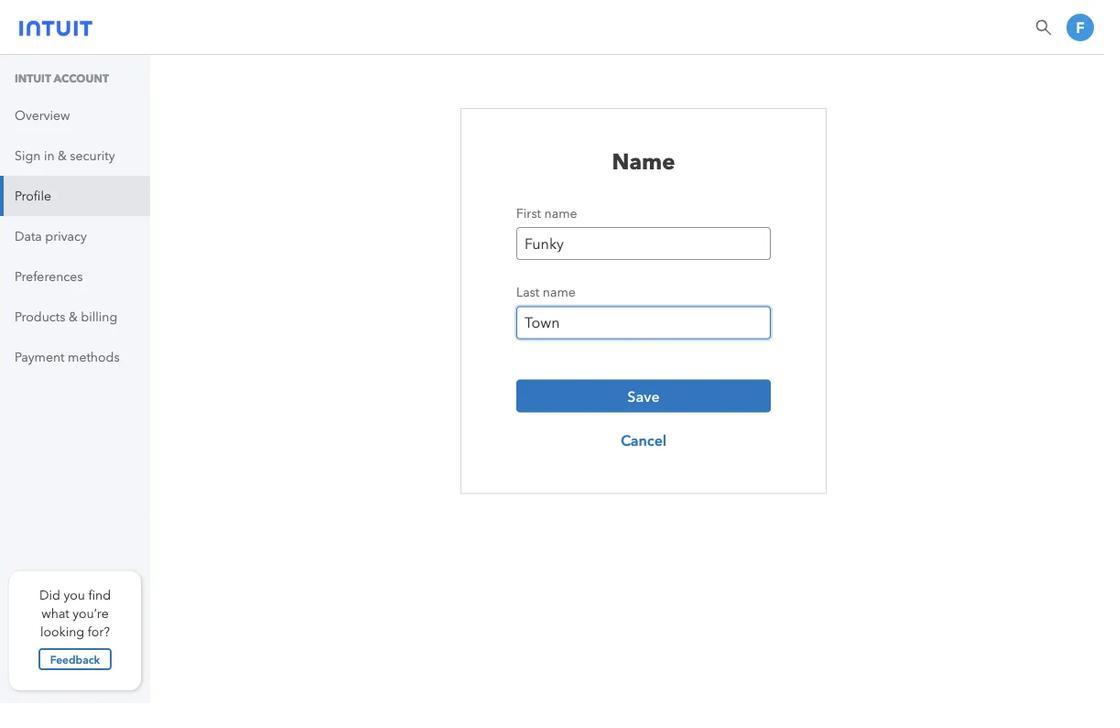 Task type: locate. For each thing, give the bounding box(es) containing it.
overview link
[[0, 95, 150, 136]]

save button
[[517, 379, 771, 412]]

payment methods link
[[0, 337, 150, 377]]

feedback
[[50, 652, 100, 667]]

preferences
[[15, 269, 83, 284]]

first
[[517, 204, 541, 221]]

data privacy link
[[0, 216, 150, 256]]

billing
[[81, 309, 118, 324]]

intuit account
[[15, 72, 109, 85]]

1 vertical spatial name
[[543, 283, 576, 300]]

sign in & security
[[15, 148, 115, 163]]

profile link
[[0, 176, 150, 216]]

feedback button
[[38, 649, 112, 671]]

products & billing
[[15, 309, 118, 324]]

account
[[54, 72, 109, 85]]

first name
[[517, 204, 578, 221]]

name
[[612, 145, 676, 175]]

payment methods
[[15, 349, 120, 365]]

did
[[39, 588, 60, 603]]

& right in
[[58, 148, 67, 163]]

what
[[42, 606, 69, 621]]

last name
[[517, 283, 576, 300]]

name
[[545, 204, 578, 221], [543, 283, 576, 300]]

overview
[[15, 108, 70, 123]]

last
[[517, 283, 540, 300]]

you
[[64, 588, 85, 603]]

name right first
[[545, 204, 578, 221]]

0 horizontal spatial &
[[58, 148, 67, 163]]

find
[[88, 588, 111, 603]]

data
[[15, 229, 42, 244]]

& left billing
[[69, 309, 78, 324]]

0 vertical spatial name
[[545, 204, 578, 221]]

0 vertical spatial &
[[58, 148, 67, 163]]

sign
[[15, 148, 41, 163]]

cancel
[[621, 430, 667, 450]]

profile
[[15, 188, 51, 203]]

&
[[58, 148, 67, 163], [69, 309, 78, 324]]

security
[[70, 148, 115, 163]]

for?
[[88, 624, 110, 639]]

name right last on the left of page
[[543, 283, 576, 300]]

sign in & security link
[[0, 136, 150, 176]]

intuit account element
[[0, 55, 150, 377]]

1 horizontal spatial &
[[69, 309, 78, 324]]

cancel button
[[517, 423, 771, 456]]



Task type: vqa. For each thing, say whether or not it's contained in the screenshot.
address
no



Task type: describe. For each thing, give the bounding box(es) containing it.
looking
[[40, 624, 84, 639]]

methods
[[68, 349, 120, 365]]

save
[[628, 386, 660, 406]]

First name text field
[[517, 227, 771, 260]]

you're
[[73, 606, 109, 621]]

did you find what you're looking for?
[[39, 588, 111, 639]]

1 vertical spatial &
[[69, 309, 78, 324]]

products
[[15, 309, 65, 324]]

payment
[[15, 349, 65, 365]]

intuit
[[15, 72, 51, 85]]

privacy
[[45, 229, 87, 244]]

data privacy
[[15, 229, 87, 244]]

name for last name
[[543, 283, 576, 300]]

name for first name
[[545, 204, 578, 221]]

intuit logo image
[[19, 15, 93, 37]]

Last name text field
[[517, 306, 771, 339]]

f
[[1077, 19, 1085, 36]]

in
[[44, 148, 55, 163]]

help image
[[1035, 18, 1053, 37]]

products & billing link
[[0, 297, 150, 337]]

preferences link
[[0, 256, 150, 297]]



